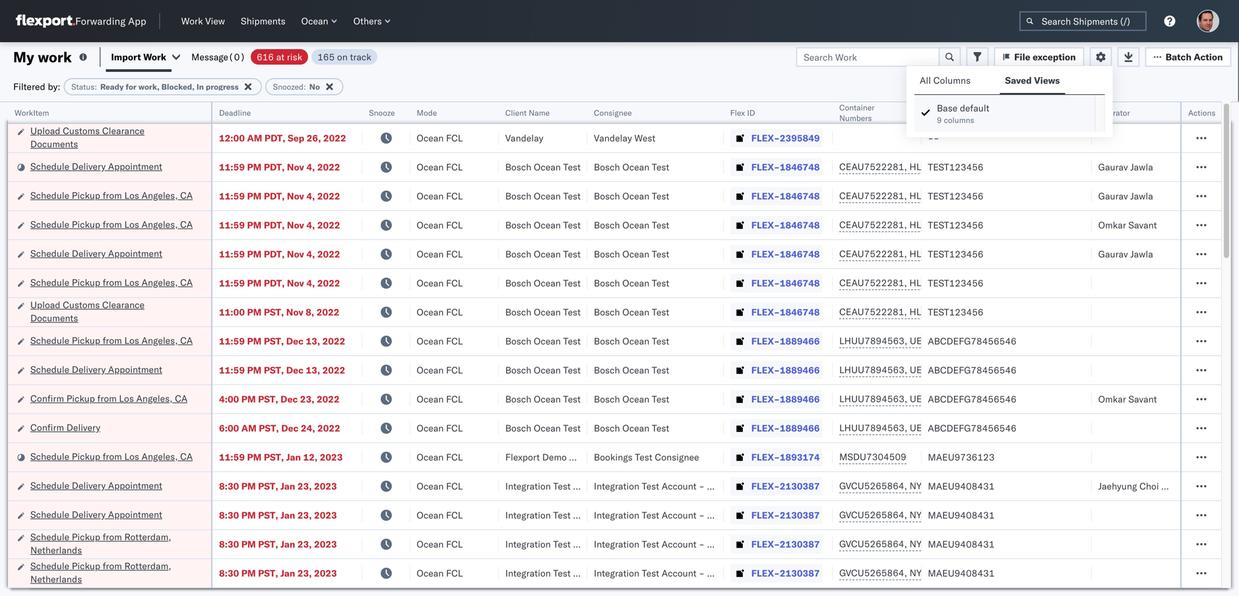 Task type: vqa. For each thing, say whether or not it's contained in the screenshot.
TESTMBL123
no



Task type: locate. For each thing, give the bounding box(es) containing it.
11:59 pm pst, jan 12, 2023
[[219, 452, 343, 463]]

los for 4th schedule pickup from los angeles, ca button from the bottom of the page
[[124, 219, 139, 230]]

1 vertical spatial am
[[241, 423, 257, 434]]

schedule delivery appointment button
[[30, 160, 162, 175], [30, 247, 162, 262], [30, 363, 162, 378], [30, 480, 162, 494], [30, 509, 162, 523]]

clearance for 11:00 pm pst, nov 8, 2022
[[102, 299, 145, 311]]

schedule
[[30, 161, 69, 172], [30, 190, 69, 201], [30, 219, 69, 230], [30, 248, 69, 259], [30, 277, 69, 288], [30, 335, 69, 347], [30, 364, 69, 376], [30, 451, 69, 463], [30, 480, 69, 492], [30, 509, 69, 521], [30, 532, 69, 543], [30, 561, 69, 572]]

integration test account - karl lagerfeld
[[594, 481, 766, 492], [594, 510, 766, 521], [594, 539, 766, 551], [594, 568, 766, 580]]

saved views
[[1006, 75, 1060, 86]]

pdt,
[[265, 132, 286, 144], [264, 161, 285, 173], [264, 190, 285, 202], [264, 219, 285, 231], [264, 249, 285, 260], [264, 278, 285, 289]]

1 vertical spatial upload customs clearance documents
[[30, 299, 145, 324]]

1 vertical spatial omkar
[[1099, 394, 1127, 405]]

9 resize handle column header from the left
[[1076, 102, 1092, 597]]

0 vertical spatial customs
[[63, 125, 100, 137]]

3 jawla from the top
[[1131, 249, 1154, 260]]

3 gvcu5265864, from the top
[[840, 539, 908, 550]]

1 schedule pickup from los angeles, ca link from the top
[[30, 189, 193, 202]]

1 karl from the top
[[707, 481, 724, 492]]

13,
[[306, 336, 320, 347], [306, 365, 320, 376]]

4 flex-2130387 from the top
[[752, 568, 820, 580]]

6 ceau7522281, hlxu6269489, hlxu8034992 from the top
[[840, 306, 1044, 318]]

work
[[181, 15, 203, 27], [143, 51, 166, 63]]

savant
[[1129, 219, 1157, 231], [1129, 394, 1157, 405]]

appointment for fourth schedule delivery appointment link from the bottom of the page
[[108, 248, 162, 259]]

los for second schedule pickup from los angeles, ca button from the bottom of the page
[[124, 335, 139, 347]]

pm for 4th schedule pickup from los angeles, ca button from the bottom of the page
[[247, 219, 262, 231]]

jan for fourth schedule delivery appointment "button" from the top of the page
[[281, 481, 295, 492]]

2022
[[323, 132, 346, 144], [317, 161, 340, 173], [317, 190, 340, 202], [317, 219, 340, 231], [317, 249, 340, 260], [317, 278, 340, 289], [317, 307, 340, 318], [323, 336, 345, 347], [323, 365, 345, 376], [317, 394, 340, 405], [318, 423, 340, 434]]

0 vertical spatial confirm
[[30, 393, 64, 405]]

4 schedule pickup from los angeles, ca from the top
[[30, 335, 193, 347]]

4 appointment from the top
[[108, 480, 162, 492]]

ready
[[100, 82, 124, 92]]

1889466
[[780, 336, 820, 347], [780, 365, 820, 376], [780, 394, 820, 405], [780, 423, 820, 434]]

0 vertical spatial clearance
[[102, 125, 145, 137]]

2 8:30 pm pst, jan 23, 2023 from the top
[[219, 510, 337, 521]]

7 ocean fcl from the top
[[417, 307, 463, 318]]

3 gaurav jawla from the top
[[1099, 249, 1154, 260]]

dec up 4:00 pm pst, dec 23, 2022
[[286, 365, 304, 376]]

12 flex- from the top
[[752, 452, 780, 463]]

0 vertical spatial savant
[[1129, 219, 1157, 231]]

vandelay left "west"
[[594, 132, 632, 144]]

6 resize handle column header from the left
[[708, 102, 724, 597]]

26,
[[307, 132, 321, 144]]

0 horizontal spatial vandelay
[[506, 132, 544, 144]]

0 vertical spatial schedule pickup from rotterdam, netherlands link
[[30, 531, 194, 557]]

hlxu8034992 for schedule pickup from los angeles, ca link for 4th schedule pickup from los angeles, ca button from the bottom of the page
[[980, 219, 1044, 231]]

maeu9408431
[[928, 481, 995, 492], [928, 510, 995, 521], [928, 539, 995, 551], [928, 568, 995, 580]]

ceau7522281, hlxu6269489, hlxu8034992
[[840, 161, 1044, 173], [840, 190, 1044, 202], [840, 219, 1044, 231], [840, 248, 1044, 260], [840, 277, 1044, 289], [840, 306, 1044, 318]]

abcdefg78456546 for confirm delivery
[[928, 423, 1017, 434]]

pm for 3rd schedule delivery appointment "button" from the bottom of the page
[[247, 365, 262, 376]]

3 ceau7522281, from the top
[[840, 219, 907, 231]]

flex-2395849
[[752, 132, 820, 144]]

2 lhuu7894563, from the top
[[840, 364, 908, 376]]

2023
[[320, 452, 343, 463], [314, 481, 337, 492], [314, 510, 337, 521], [314, 539, 337, 551], [314, 568, 337, 580]]

flexport
[[506, 452, 540, 463]]

confirm for confirm delivery
[[30, 422, 64, 434]]

uetu5238478 for confirm delivery
[[910, 422, 974, 434]]

2 customs from the top
[[63, 299, 100, 311]]

1 vertical spatial 13,
[[306, 365, 320, 376]]

ocean
[[301, 15, 328, 27], [417, 132, 444, 144], [417, 161, 444, 173], [534, 161, 561, 173], [623, 161, 650, 173], [417, 190, 444, 202], [534, 190, 561, 202], [623, 190, 650, 202], [417, 219, 444, 231], [534, 219, 561, 231], [623, 219, 650, 231], [417, 249, 444, 260], [534, 249, 561, 260], [623, 249, 650, 260], [417, 278, 444, 289], [534, 278, 561, 289], [623, 278, 650, 289], [417, 307, 444, 318], [534, 307, 561, 318], [623, 307, 650, 318], [417, 336, 444, 347], [534, 336, 561, 347], [623, 336, 650, 347], [417, 365, 444, 376], [534, 365, 561, 376], [623, 365, 650, 376], [417, 394, 444, 405], [534, 394, 561, 405], [623, 394, 650, 405], [417, 423, 444, 434], [534, 423, 561, 434], [623, 423, 650, 434], [417, 452, 444, 463], [417, 481, 444, 492], [417, 510, 444, 521], [417, 539, 444, 551], [417, 568, 444, 580]]

1 vertical spatial upload
[[30, 299, 60, 311]]

lhuu7894563, for schedule delivery appointment
[[840, 364, 908, 376]]

0 vertical spatial gaurav
[[1099, 161, 1128, 173]]

13, down 8,
[[306, 336, 320, 347]]

vandelay for vandelay
[[506, 132, 544, 144]]

documents for 11:00 pm pst, nov 8, 2022
[[30, 313, 78, 324]]

0 horizontal spatial :
[[95, 82, 97, 92]]

lagerfeld
[[727, 481, 766, 492], [727, 510, 766, 521], [727, 539, 766, 551], [727, 568, 766, 580]]

11:59 pm pst, dec 13, 2022 down 11:00 pm pst, nov 8, 2022
[[219, 336, 345, 347]]

consignee
[[594, 108, 632, 118], [569, 452, 614, 463], [655, 452, 699, 463]]

1 vertical spatial upload customs clearance documents button
[[30, 299, 194, 326]]

test
[[563, 161, 581, 173], [652, 161, 670, 173], [563, 190, 581, 202], [652, 190, 670, 202], [563, 219, 581, 231], [652, 219, 670, 231], [563, 249, 581, 260], [652, 249, 670, 260], [563, 278, 581, 289], [652, 278, 670, 289], [563, 307, 581, 318], [652, 307, 670, 318], [563, 336, 581, 347], [652, 336, 670, 347], [563, 365, 581, 376], [652, 365, 670, 376], [563, 394, 581, 405], [652, 394, 670, 405], [563, 423, 581, 434], [652, 423, 670, 434], [635, 452, 653, 463], [642, 481, 660, 492], [1170, 481, 1187, 492], [642, 510, 660, 521], [642, 539, 660, 551], [642, 568, 660, 580]]

ceau7522281, hlxu6269489, hlxu8034992 for 4th schedule pickup from los angeles, ca button from the bottom of the page
[[840, 219, 1044, 231]]

from for 1st schedule pickup from rotterdam, netherlands button from the top
[[103, 532, 122, 543]]

0 vertical spatial am
[[247, 132, 262, 144]]

ca inside confirm pickup from los angeles, ca link
[[175, 393, 188, 405]]

23, for 4th schedule delivery appointment link from the top
[[298, 481, 312, 492]]

7 resize handle column header from the left
[[817, 102, 833, 597]]

angeles,
[[142, 190, 178, 201], [142, 219, 178, 230], [142, 277, 178, 288], [142, 335, 178, 347], [136, 393, 173, 405], [142, 451, 178, 463]]

schedule pickup from los angeles, ca for third schedule pickup from los angeles, ca button from the top of the page
[[30, 277, 193, 288]]

schedule pickup from los angeles, ca for 4th schedule pickup from los angeles, ca button from the bottom of the page
[[30, 219, 193, 230]]

11:59 pm pdt, nov 4, 2022 for fifth schedule delivery appointment "button" from the bottom of the page
[[219, 161, 340, 173]]

consignee up the vandelay west
[[594, 108, 632, 118]]

ca for second schedule pickup from los angeles, ca button from the bottom of the page
[[180, 335, 193, 347]]

1 flex-2130387 from the top
[[752, 481, 820, 492]]

0 vertical spatial documents
[[30, 138, 78, 150]]

4 1889466 from the top
[[780, 423, 820, 434]]

vandelay for vandelay west
[[594, 132, 632, 144]]

1 1846748 from the top
[[780, 161, 820, 173]]

work left view
[[181, 15, 203, 27]]

3 abcdefg78456546 from the top
[[928, 394, 1017, 405]]

consignee right bookings
[[655, 452, 699, 463]]

3 uetu5238478 from the top
[[910, 393, 974, 405]]

on
[[337, 51, 348, 63]]

appointment for 1st schedule delivery appointment link from the bottom of the page
[[108, 509, 162, 521]]

flex-2395849 button
[[731, 129, 823, 148], [731, 129, 823, 148]]

los for confirm pickup from los angeles, ca button
[[119, 393, 134, 405]]

4 flex-1889466 from the top
[[752, 423, 820, 434]]

pm for 5th schedule pickup from los angeles, ca button
[[247, 452, 262, 463]]

saved views button
[[1000, 69, 1066, 94]]

0 vertical spatial upload customs clearance documents
[[30, 125, 145, 150]]

1889466 for confirm pickup from los angeles, ca
[[780, 394, 820, 405]]

pickup inside confirm pickup from los angeles, ca link
[[66, 393, 95, 405]]

abcdefg78456546
[[928, 336, 1017, 347], [928, 365, 1017, 376], [928, 394, 1017, 405], [928, 423, 1017, 434]]

2 vertical spatial gaurav jawla
[[1099, 249, 1154, 260]]

1 vertical spatial upload customs clearance documents link
[[30, 299, 194, 325]]

11:59 pm pdt, nov 4, 2022 for fifth schedule pickup from los angeles, ca button from the bottom
[[219, 190, 340, 202]]

1 13, from the top
[[306, 336, 320, 347]]

nov
[[287, 161, 304, 173], [287, 190, 304, 202], [287, 219, 304, 231], [287, 249, 304, 260], [287, 278, 304, 289], [286, 307, 303, 318]]

1 schedule delivery appointment link from the top
[[30, 160, 162, 173]]

1 vertical spatial clearance
[[102, 299, 145, 311]]

1 vertical spatial gaurav
[[1099, 190, 1128, 202]]

lhuu7894563, uetu5238478 for schedule pickup from los angeles, ca
[[840, 335, 974, 347]]

3 hlxu6269489, from the top
[[910, 219, 977, 231]]

13 ocean fcl from the top
[[417, 481, 463, 492]]

0 vertical spatial rotterdam,
[[124, 532, 171, 543]]

upload customs clearance documents button for 11:00 pm pst, nov 8, 2022
[[30, 299, 194, 326]]

resize handle column header
[[195, 102, 211, 597], [347, 102, 363, 597], [394, 102, 410, 597], [483, 102, 499, 597], [572, 102, 588, 597], [708, 102, 724, 597], [817, 102, 833, 597], [906, 102, 922, 597], [1076, 102, 1092, 597], [1165, 102, 1181, 597], [1206, 102, 1222, 597]]

2 flex-1889466 from the top
[[752, 365, 820, 376]]

shipments
[[241, 15, 286, 27]]

1 horizontal spatial vandelay
[[594, 132, 632, 144]]

2 gaurav from the top
[[1099, 190, 1128, 202]]

by:
[[48, 81, 60, 92]]

2 11:59 pm pst, dec 13, 2022 from the top
[[219, 365, 345, 376]]

1 upload customs clearance documents link from the top
[[30, 124, 194, 151]]

0 vertical spatial 11:59 pm pst, dec 13, 2022
[[219, 336, 345, 347]]

hlxu8034992 for schedule pickup from los angeles, ca link associated with fifth schedule pickup from los angeles, ca button from the bottom
[[980, 190, 1044, 202]]

6 flex- from the top
[[752, 278, 780, 289]]

numbers for mbl/mawb numbers
[[976, 108, 1009, 118]]

nov for third schedule pickup from los angeles, ca button from the top of the page
[[287, 278, 304, 289]]

4, for fifth schedule pickup from los angeles, ca button from the bottom
[[307, 190, 315, 202]]

others button
[[348, 13, 396, 30]]

1 horizontal spatial :
[[304, 82, 306, 92]]

upload customs clearance documents for 12:00 am pdt, sep 26, 2022
[[30, 125, 145, 150]]

base
[[937, 102, 958, 114]]

schedule pickup from los angeles, ca link for second schedule pickup from los angeles, ca button from the bottom of the page
[[30, 334, 193, 348]]

2 vertical spatial gaurav
[[1099, 249, 1128, 260]]

8:30 pm pst, jan 23, 2023
[[219, 481, 337, 492], [219, 510, 337, 521], [219, 539, 337, 551], [219, 568, 337, 580]]

clearance
[[102, 125, 145, 137], [102, 299, 145, 311]]

-
[[928, 132, 934, 144], [934, 132, 940, 144], [699, 481, 705, 492], [1162, 481, 1168, 492], [699, 510, 705, 521], [699, 539, 705, 551], [699, 568, 705, 580]]

flex-2130387
[[752, 481, 820, 492], [752, 510, 820, 521], [752, 539, 820, 551], [752, 568, 820, 580]]

vandelay
[[506, 132, 544, 144], [594, 132, 632, 144]]

resize handle column header for consignee button
[[708, 102, 724, 597]]

resize handle column header for the client name button
[[572, 102, 588, 597]]

jan
[[286, 452, 301, 463], [281, 481, 295, 492], [281, 510, 295, 521], [281, 539, 295, 551], [281, 568, 295, 580]]

2 rotterdam, from the top
[[124, 561, 171, 572]]

: left ready
[[95, 82, 97, 92]]

dec for confirm pickup from los angeles, ca
[[281, 394, 298, 405]]

dec for schedule pickup from los angeles, ca
[[286, 336, 304, 347]]

1 flex-1889466 from the top
[[752, 336, 820, 347]]

ca for confirm pickup from los angeles, ca button
[[175, 393, 188, 405]]

name
[[529, 108, 550, 118]]

work
[[38, 48, 72, 66]]

4,
[[307, 161, 315, 173], [307, 190, 315, 202], [307, 219, 315, 231], [307, 249, 315, 260], [307, 278, 315, 289]]

customs
[[63, 125, 100, 137], [63, 299, 100, 311]]

10 resize handle column header from the left
[[1165, 102, 1181, 597]]

1 omkar from the top
[[1099, 219, 1127, 231]]

3 11:59 pm pdt, nov 4, 2022 from the top
[[219, 219, 340, 231]]

lhuu7894563,
[[840, 335, 908, 347], [840, 364, 908, 376], [840, 393, 908, 405], [840, 422, 908, 434]]

omkar
[[1099, 219, 1127, 231], [1099, 394, 1127, 405]]

all columns button
[[915, 69, 979, 94]]

1 clearance from the top
[[102, 125, 145, 137]]

documents for 12:00 am pdt, sep 26, 2022
[[30, 138, 78, 150]]

hlxu8034992 for 5th schedule delivery appointment link from the bottom of the page
[[980, 161, 1044, 173]]

hlxu8034992
[[980, 161, 1044, 173], [980, 190, 1044, 202], [980, 219, 1044, 231], [980, 248, 1044, 260], [980, 277, 1044, 289], [980, 306, 1044, 318]]

2 4, from the top
[[307, 190, 315, 202]]

delivery
[[72, 161, 106, 172], [72, 248, 106, 259], [72, 364, 106, 376], [66, 422, 100, 434], [72, 480, 106, 492], [72, 509, 106, 521]]

3 schedule pickup from los angeles, ca from the top
[[30, 277, 193, 288]]

file exception button
[[994, 47, 1085, 67], [994, 47, 1085, 67]]

12,
[[303, 452, 318, 463]]

3 account from the top
[[662, 539, 697, 551]]

0 vertical spatial schedule pickup from rotterdam, netherlands button
[[30, 531, 194, 559]]

1 1889466 from the top
[[780, 336, 820, 347]]

1 jawla from the top
[[1131, 161, 1154, 173]]

11:59 pm pdt, nov 4, 2022 for third schedule pickup from los angeles, ca button from the top of the page
[[219, 278, 340, 289]]

1 rotterdam, from the top
[[124, 532, 171, 543]]

0 vertical spatial work
[[181, 15, 203, 27]]

numbers inside container numbers
[[840, 113, 872, 123]]

3 lhuu7894563, uetu5238478 from the top
[[840, 393, 974, 405]]

4, for 4th schedule pickup from los angeles, ca button from the bottom of the page
[[307, 219, 315, 231]]

vandelay down "client name"
[[506, 132, 544, 144]]

Search Work text field
[[796, 47, 940, 67]]

los
[[124, 190, 139, 201], [124, 219, 139, 230], [124, 277, 139, 288], [124, 335, 139, 347], [119, 393, 134, 405], [124, 451, 139, 463]]

3 lhuu7894563, from the top
[[840, 393, 908, 405]]

1 vertical spatial schedule pickup from rotterdam, netherlands link
[[30, 560, 194, 586]]

pm
[[247, 161, 262, 173], [247, 190, 262, 202], [247, 219, 262, 231], [247, 249, 262, 260], [247, 278, 262, 289], [247, 307, 262, 318], [247, 336, 262, 347], [247, 365, 262, 376], [241, 394, 256, 405], [247, 452, 262, 463], [241, 481, 256, 492], [241, 510, 256, 521], [241, 539, 256, 551], [241, 568, 256, 580]]

3 schedule delivery appointment link from the top
[[30, 363, 162, 377]]

batch action
[[1166, 51, 1223, 63]]

schedule pickup from los angeles, ca link for 4th schedule pickup from los angeles, ca button from the bottom of the page
[[30, 218, 193, 231]]

upload
[[30, 125, 60, 137], [30, 299, 60, 311]]

lhuu7894563, for confirm pickup from los angeles, ca
[[840, 393, 908, 405]]

5 11:59 from the top
[[219, 278, 245, 289]]

4 hlxu8034992 from the top
[[980, 248, 1044, 260]]

all
[[920, 75, 931, 86]]

3 karl from the top
[[707, 539, 724, 551]]

0 vertical spatial upload customs clearance documents link
[[30, 124, 194, 151]]

1 resize handle column header from the left
[[195, 102, 211, 597]]

pm for second schedule pickup from los angeles, ca button from the bottom of the page
[[247, 336, 262, 347]]

flex-1846748 button
[[731, 158, 823, 177], [731, 158, 823, 177], [731, 187, 823, 206], [731, 187, 823, 206], [731, 216, 823, 235], [731, 216, 823, 235], [731, 245, 823, 264], [731, 245, 823, 264], [731, 274, 823, 293], [731, 274, 823, 293], [731, 303, 823, 322], [731, 303, 823, 322]]

1 11:59 pm pst, dec 13, 2022 from the top
[[219, 336, 345, 347]]

from for second schedule pickup from los angeles, ca button from the bottom of the page
[[103, 335, 122, 347]]

23, for confirm pickup from los angeles, ca link
[[300, 394, 315, 405]]

work view
[[181, 15, 225, 27]]

11 schedule from the top
[[30, 532, 69, 543]]

3 hlxu8034992 from the top
[[980, 219, 1044, 231]]

schedule pickup from rotterdam, netherlands link for 1st schedule pickup from rotterdam, netherlands button from the top
[[30, 531, 194, 557]]

2 abcdefg78456546 from the top
[[928, 365, 1017, 376]]

snoozed
[[273, 82, 304, 92]]

1889466 for schedule delivery appointment
[[780, 365, 820, 376]]

2 : from the left
[[304, 82, 306, 92]]

1 vertical spatial work
[[143, 51, 166, 63]]

1 vertical spatial 11:59 pm pst, dec 13, 2022
[[219, 365, 345, 376]]

work view link
[[176, 13, 230, 30]]

track
[[350, 51, 371, 63]]

gvcu5265864,
[[840, 481, 908, 492], [840, 510, 908, 521], [840, 539, 908, 550], [840, 568, 908, 579]]

dec left "24,"
[[281, 423, 299, 434]]

2 flex-2130387 from the top
[[752, 510, 820, 521]]

dec down 11:00 pm pst, nov 8, 2022
[[286, 336, 304, 347]]

numbers right columns
[[976, 108, 1009, 118]]

8 schedule from the top
[[30, 451, 69, 463]]

2 vertical spatial jawla
[[1131, 249, 1154, 260]]

11:59 pm pdt, nov 4, 2022 for second schedule delivery appointment "button" from the top of the page
[[219, 249, 340, 260]]

1 vertical spatial omkar savant
[[1099, 394, 1157, 405]]

0 vertical spatial schedule pickup from rotterdam, netherlands
[[30, 532, 171, 556]]

4 hlxu6269489, from the top
[[910, 248, 977, 260]]

from for confirm pickup from los angeles, ca button
[[97, 393, 117, 405]]

schedule pickup from los angeles, ca link for fifth schedule pickup from los angeles, ca button from the bottom
[[30, 189, 193, 202]]

rotterdam, for 1st schedule pickup from rotterdam, netherlands button from the top
[[124, 532, 171, 543]]

consignee right demo on the left
[[569, 452, 614, 463]]

5 ocean fcl from the top
[[417, 249, 463, 260]]

bosch ocean test
[[506, 161, 581, 173], [594, 161, 670, 173], [506, 190, 581, 202], [594, 190, 670, 202], [506, 219, 581, 231], [594, 219, 670, 231], [506, 249, 581, 260], [594, 249, 670, 260], [506, 278, 581, 289], [594, 278, 670, 289], [506, 307, 581, 318], [594, 307, 670, 318], [506, 336, 581, 347], [594, 336, 670, 347], [506, 365, 581, 376], [594, 365, 670, 376], [506, 394, 581, 405], [594, 394, 670, 405], [506, 423, 581, 434], [594, 423, 670, 434]]

dec
[[286, 336, 304, 347], [286, 365, 304, 376], [281, 394, 298, 405], [281, 423, 299, 434]]

5 ceau7522281, from the top
[[840, 277, 907, 289]]

2 fcl from the top
[[446, 161, 463, 173]]

3 gaurav from the top
[[1099, 249, 1128, 260]]

1 lhuu7894563, uetu5238478 from the top
[[840, 335, 974, 347]]

0 vertical spatial upload customs clearance documents button
[[30, 124, 194, 152]]

flex-1889466
[[752, 336, 820, 347], [752, 365, 820, 376], [752, 394, 820, 405], [752, 423, 820, 434]]

omkar savant for ceau7522281, hlxu6269489, hlxu8034992
[[1099, 219, 1157, 231]]

id
[[747, 108, 755, 118]]

1 vertical spatial customs
[[63, 299, 100, 311]]

3 11:59 from the top
[[219, 219, 245, 231]]

message (0)
[[191, 51, 246, 63]]

Search Shipments (/) text field
[[1020, 11, 1147, 31]]

0 vertical spatial omkar savant
[[1099, 219, 1157, 231]]

: left no
[[304, 82, 306, 92]]

6 1846748 from the top
[[780, 307, 820, 318]]

14 ocean fcl from the top
[[417, 510, 463, 521]]

1 vertical spatial jawla
[[1131, 190, 1154, 202]]

angeles, for confirm pickup from los angeles, ca button
[[136, 393, 173, 405]]

dec up 6:00 am pst, dec 24, 2022
[[281, 394, 298, 405]]

13, up 4:00 pm pst, dec 23, 2022
[[306, 365, 320, 376]]

5 schedule pickup from los angeles, ca button from the top
[[30, 451, 193, 465]]

0 vertical spatial upload
[[30, 125, 60, 137]]

15 flex- from the top
[[752, 539, 780, 551]]

10 schedule from the top
[[30, 509, 69, 521]]

1 horizontal spatial numbers
[[976, 108, 1009, 118]]

1 vertical spatial rotterdam,
[[124, 561, 171, 572]]

mbl/mawb numbers
[[928, 108, 1009, 118]]

1 vertical spatial documents
[[30, 313, 78, 324]]

1 vertical spatial schedule pickup from rotterdam, netherlands
[[30, 561, 171, 585]]

5 resize handle column header from the left
[[572, 102, 588, 597]]

4 nyku9743990 from the top
[[910, 568, 975, 579]]

2 11:59 pm pdt, nov 4, 2022 from the top
[[219, 190, 340, 202]]

pickup for 4th schedule pickup from los angeles, ca button from the bottom of the page
[[72, 219, 100, 230]]

1 integration from the top
[[594, 481, 640, 492]]

3 flex-1889466 from the top
[[752, 394, 820, 405]]

1 omkar savant from the top
[[1099, 219, 1157, 231]]

1889466 for schedule pickup from los angeles, ca
[[780, 336, 820, 347]]

sep
[[288, 132, 304, 144]]

pickup for second schedule pickup from los angeles, ca button from the bottom of the page
[[72, 335, 100, 347]]

1 vertical spatial gaurav jawla
[[1099, 190, 1154, 202]]

account
[[662, 481, 697, 492], [662, 510, 697, 521], [662, 539, 697, 551], [662, 568, 697, 580]]

0 vertical spatial omkar
[[1099, 219, 1127, 231]]

11:59 pm pst, dec 13, 2022 up 4:00 pm pst, dec 23, 2022
[[219, 365, 345, 376]]

consignee for bookings test consignee
[[655, 452, 699, 463]]

hlxu8034992 for schedule pickup from los angeles, ca link for third schedule pickup from los angeles, ca button from the top of the page
[[980, 277, 1044, 289]]

8 resize handle column header from the left
[[906, 102, 922, 597]]

0 vertical spatial gaurav jawla
[[1099, 161, 1154, 173]]

0 vertical spatial jawla
[[1131, 161, 1154, 173]]

lhuu7894563, for schedule pickup from los angeles, ca
[[840, 335, 908, 347]]

1 vertical spatial confirm
[[30, 422, 64, 434]]

pm for second schedule delivery appointment "button" from the top of the page
[[247, 249, 262, 260]]

4, for third schedule pickup from los angeles, ca button from the top of the page
[[307, 278, 315, 289]]

1 vertical spatial savant
[[1129, 394, 1157, 405]]

lhuu7894563, for confirm delivery
[[840, 422, 908, 434]]

0 vertical spatial 13,
[[306, 336, 320, 347]]

flex-1889466 for confirm delivery
[[752, 423, 820, 434]]

schedule pickup from los angeles, ca for second schedule pickup from los angeles, ca button from the bottom of the page
[[30, 335, 193, 347]]

11 ocean fcl from the top
[[417, 423, 463, 434]]

from
[[103, 190, 122, 201], [103, 219, 122, 230], [103, 277, 122, 288], [103, 335, 122, 347], [97, 393, 117, 405], [103, 451, 122, 463], [103, 532, 122, 543], [103, 561, 122, 572]]

0 horizontal spatial numbers
[[840, 113, 872, 123]]

2 schedule pickup from rotterdam, netherlands button from the top
[[30, 560, 194, 588]]

am right 12:00
[[247, 132, 262, 144]]

9 flex- from the top
[[752, 365, 780, 376]]

4 fcl from the top
[[446, 219, 463, 231]]

1 vertical spatial netherlands
[[30, 574, 82, 585]]

1 4, from the top
[[307, 161, 315, 173]]

from for third schedule pickup from los angeles, ca button from the top of the page
[[103, 277, 122, 288]]

flexport. image
[[16, 15, 75, 28]]

fcl
[[446, 132, 463, 144], [446, 161, 463, 173], [446, 190, 463, 202], [446, 219, 463, 231], [446, 249, 463, 260], [446, 278, 463, 289], [446, 307, 463, 318], [446, 336, 463, 347], [446, 365, 463, 376], [446, 394, 463, 405], [446, 423, 463, 434], [446, 452, 463, 463], [446, 481, 463, 492], [446, 510, 463, 521], [446, 539, 463, 551], [446, 568, 463, 580]]

1 flex-1846748 from the top
[[752, 161, 820, 173]]

numbers
[[976, 108, 1009, 118], [840, 113, 872, 123]]

nyku9743990
[[910, 481, 975, 492], [910, 510, 975, 521], [910, 539, 975, 550], [910, 568, 975, 579]]

3 8:30 from the top
[[219, 539, 239, 551]]

2 integration test account - karl lagerfeld from the top
[[594, 510, 766, 521]]

: for status
[[95, 82, 97, 92]]

from for 4th schedule pickup from los angeles, ca button from the bottom of the page
[[103, 219, 122, 230]]

6:00
[[219, 423, 239, 434]]

numbers down container
[[840, 113, 872, 123]]

1 vertical spatial schedule pickup from rotterdam, netherlands button
[[30, 560, 194, 588]]

am right "6:00"
[[241, 423, 257, 434]]

schedule delivery appointment link
[[30, 160, 162, 173], [30, 247, 162, 260], [30, 363, 162, 377], [30, 480, 162, 493], [30, 509, 162, 522]]

jaehyung choi - test origin agent
[[1099, 481, 1240, 492]]

app
[[128, 15, 146, 27]]

work right import
[[143, 51, 166, 63]]

3 1846748 from the top
[[780, 219, 820, 231]]

0 vertical spatial netherlands
[[30, 545, 82, 556]]

flex-1889466 for confirm pickup from los angeles, ca
[[752, 394, 820, 405]]

rotterdam, for second schedule pickup from rotterdam, netherlands button
[[124, 561, 171, 572]]

resize handle column header for mode button
[[483, 102, 499, 597]]



Task type: describe. For each thing, give the bounding box(es) containing it.
container
[[840, 103, 875, 113]]

11 flex- from the top
[[752, 423, 780, 434]]

choi
[[1140, 481, 1159, 492]]

import work button
[[111, 51, 166, 63]]

deadline button
[[213, 105, 349, 118]]

4 account from the top
[[662, 568, 697, 580]]

1 8:30 from the top
[[219, 481, 239, 492]]

1 fcl from the top
[[446, 132, 463, 144]]

from for 5th schedule pickup from los angeles, ca button
[[103, 451, 122, 463]]

1 schedule pickup from los angeles, ca button from the top
[[30, 189, 193, 204]]

delivery inside button
[[66, 422, 100, 434]]

24,
[[301, 423, 315, 434]]

165
[[318, 51, 335, 63]]

flex-1889466 for schedule pickup from los angeles, ca
[[752, 336, 820, 347]]

pm for fourth schedule delivery appointment "button" from the top of the page
[[241, 481, 256, 492]]

13 fcl from the top
[[446, 481, 463, 492]]

3 schedule delivery appointment button from the top
[[30, 363, 162, 378]]

10 flex- from the top
[[752, 394, 780, 405]]

import
[[111, 51, 141, 63]]

batch
[[1166, 51, 1192, 63]]

2 jawla from the top
[[1131, 190, 1154, 202]]

file exception
[[1015, 51, 1076, 63]]

demo
[[542, 452, 567, 463]]

10 fcl from the top
[[446, 394, 463, 405]]

pm for fifth schedule delivery appointment "button" from the top of the page
[[241, 510, 256, 521]]

3 2130387 from the top
[[780, 539, 820, 551]]

8,
[[306, 307, 314, 318]]

origin
[[1190, 481, 1215, 492]]

west
[[635, 132, 656, 144]]

2 test123456 from the top
[[928, 190, 984, 202]]

for
[[126, 82, 137, 92]]

resize handle column header for flex id button
[[817, 102, 833, 597]]

schedule pickup from los angeles, ca link for third schedule pickup from los angeles, ca button from the top of the page
[[30, 276, 193, 289]]

upload for 11:00 pm pst, nov 8, 2022
[[30, 299, 60, 311]]

confirm for confirm pickup from los angeles, ca
[[30, 393, 64, 405]]

13, for schedule delivery appointment
[[306, 365, 320, 376]]

schedule pickup from los angeles, ca for 5th schedule pickup from los angeles, ca button
[[30, 451, 193, 463]]

ca for third schedule pickup from los angeles, ca button from the top of the page
[[180, 277, 193, 288]]

lhuu7894563, uetu5238478 for confirm pickup from los angeles, ca
[[840, 393, 974, 405]]

4 test123456 from the top
[[928, 249, 984, 260]]

pm for fifth schedule delivery appointment "button" from the bottom of the page
[[247, 161, 262, 173]]

3 lagerfeld from the top
[[727, 539, 766, 551]]

jan for fifth schedule delivery appointment "button" from the top of the page
[[281, 510, 295, 521]]

appointment for 5th schedule delivery appointment link from the bottom of the page
[[108, 161, 162, 172]]

4 2130387 from the top
[[780, 568, 820, 580]]

3 integration test account - karl lagerfeld from the top
[[594, 539, 766, 551]]

ceau7522281, hlxu6269489, hlxu8034992 for third schedule pickup from los angeles, ca button from the top of the page
[[840, 277, 1044, 289]]

forwarding app
[[75, 15, 146, 27]]

12 ocean fcl from the top
[[417, 452, 463, 463]]

616 at risk
[[257, 51, 302, 63]]

in
[[197, 82, 204, 92]]

action
[[1194, 51, 1223, 63]]

flex id
[[731, 108, 755, 118]]

filtered
[[13, 81, 45, 92]]

omkar savant for lhuu7894563, uetu5238478
[[1099, 394, 1157, 405]]

1 schedule pickup from rotterdam, netherlands button from the top
[[30, 531, 194, 559]]

11:00
[[219, 307, 245, 318]]

0 horizontal spatial work
[[143, 51, 166, 63]]

pm for confirm pickup from los angeles, ca button
[[241, 394, 256, 405]]

upload for 12:00 am pdt, sep 26, 2022
[[30, 125, 60, 137]]

jaehyung
[[1099, 481, 1138, 492]]

consignee inside button
[[594, 108, 632, 118]]

flex
[[731, 108, 745, 118]]

--
[[928, 132, 940, 144]]

abcdefg78456546 for confirm pickup from los angeles, ca
[[928, 394, 1017, 405]]

ceau7522281, hlxu6269489, hlxu8034992 for second schedule delivery appointment "button" from the top of the page
[[840, 248, 1044, 260]]

4 ceau7522281, from the top
[[840, 248, 907, 260]]

saved
[[1006, 75, 1032, 86]]

4:00 pm pst, dec 23, 2022
[[219, 394, 340, 405]]

schedule pickup from los angeles, ca link for 5th schedule pickup from los angeles, ca button
[[30, 451, 193, 464]]

uetu5238478 for schedule delivery appointment
[[910, 364, 974, 376]]

from for second schedule pickup from rotterdam, netherlands button
[[103, 561, 122, 572]]

11:00 pm pst, nov 8, 2022
[[219, 307, 340, 318]]

angeles, for third schedule pickup from los angeles, ca button from the top of the page
[[142, 277, 178, 288]]

numbers for container numbers
[[840, 113, 872, 123]]

ocean inside "ocean" 'button'
[[301, 15, 328, 27]]

pm for fifth schedule pickup from los angeles, ca button from the bottom
[[247, 190, 262, 202]]

5 flex- from the top
[[752, 249, 780, 260]]

all columns
[[920, 75, 971, 86]]

3 maeu9408431 from the top
[[928, 539, 995, 551]]

4 schedule pickup from los angeles, ca button from the top
[[30, 334, 193, 349]]

4 schedule delivery appointment link from the top
[[30, 480, 162, 493]]

exception
[[1033, 51, 1076, 63]]

import work
[[111, 51, 166, 63]]

(0)
[[228, 51, 246, 63]]

snooze
[[369, 108, 395, 118]]

flex id button
[[724, 105, 820, 118]]

4 8:30 from the top
[[219, 568, 239, 580]]

16 fcl from the top
[[446, 568, 463, 580]]

1 maeu9408431 from the top
[[928, 481, 995, 492]]

11:59 pm pst, dec 13, 2022 for schedule delivery appointment
[[219, 365, 345, 376]]

5 test123456 from the top
[[928, 278, 984, 289]]

pickup for 5th schedule pickup from los angeles, ca button
[[72, 451, 100, 463]]

3 schedule pickup from los angeles, ca button from the top
[[30, 276, 193, 291]]

mbl/mawb numbers button
[[922, 105, 1079, 118]]

jawla for fourth schedule delivery appointment link from the bottom of the page
[[1131, 249, 1154, 260]]

5 schedule delivery appointment link from the top
[[30, 509, 162, 522]]

6:00 am pst, dec 24, 2022
[[219, 423, 340, 434]]

4 schedule from the top
[[30, 248, 69, 259]]

6 hlxu8034992 from the top
[[980, 306, 1044, 318]]

4 schedule delivery appointment button from the top
[[30, 480, 162, 494]]

ca for 4th schedule pickup from los angeles, ca button from the bottom of the page
[[180, 219, 193, 230]]

confirm delivery button
[[30, 421, 100, 436]]

ca for fifth schedule pickup from los angeles, ca button from the bottom
[[180, 190, 193, 201]]

9 schedule from the top
[[30, 480, 69, 492]]

resize handle column header for the container numbers button
[[906, 102, 922, 597]]

angeles, for 4th schedule pickup from los angeles, ca button from the bottom of the page
[[142, 219, 178, 230]]

jan for 5th schedule pickup from los angeles, ca button
[[286, 452, 301, 463]]

columns
[[944, 115, 975, 125]]

at
[[276, 51, 285, 63]]

5 schedule delivery appointment from the top
[[30, 509, 162, 521]]

1 schedule delivery appointment button from the top
[[30, 160, 162, 175]]

12:00 am pdt, sep 26, 2022
[[219, 132, 346, 144]]

3 gvcu5265864, nyku9743990 from the top
[[840, 539, 975, 550]]

4 karl from the top
[[707, 568, 724, 580]]

pm for third schedule pickup from los angeles, ca button from the top of the page
[[247, 278, 262, 289]]

: for snoozed
[[304, 82, 306, 92]]

2 ocean fcl from the top
[[417, 161, 463, 173]]

13 flex- from the top
[[752, 481, 780, 492]]

client name
[[506, 108, 550, 118]]

container numbers
[[840, 103, 875, 123]]

angeles, for 5th schedule pickup from los angeles, ca button
[[142, 451, 178, 463]]

uetu5238478 for schedule pickup from los angeles, ca
[[910, 335, 974, 347]]

upload customs clearance documents button for 12:00 am pdt, sep 26, 2022
[[30, 124, 194, 152]]

deadline
[[219, 108, 251, 118]]

vandelay west
[[594, 132, 656, 144]]

2 schedule from the top
[[30, 190, 69, 201]]

risk
[[287, 51, 302, 63]]

gaurav jawla for 5th schedule delivery appointment link from the bottom of the page
[[1099, 161, 1154, 173]]

2 hlxu6269489, from the top
[[910, 190, 977, 202]]

13, for schedule pickup from los angeles, ca
[[306, 336, 320, 347]]

2395849
[[780, 132, 820, 144]]

616
[[257, 51, 274, 63]]

2 ceau7522281, from the top
[[840, 190, 907, 202]]

am for pst,
[[241, 423, 257, 434]]

12 fcl from the top
[[446, 452, 463, 463]]

resize handle column header for "mbl/mawb numbers" button
[[1076, 102, 1092, 597]]

los for 5th schedule pickup from los angeles, ca button
[[124, 451, 139, 463]]

confirm delivery link
[[30, 421, 100, 435]]

am for pdt,
[[247, 132, 262, 144]]

1 ceau7522281, from the top
[[840, 161, 907, 173]]

3 nyku9743990 from the top
[[910, 539, 975, 550]]

columns
[[934, 75, 971, 86]]

filtered by:
[[13, 81, 60, 92]]

flexport demo consignee
[[506, 452, 614, 463]]

2 2130387 from the top
[[780, 510, 820, 521]]

snoozed : no
[[273, 82, 320, 92]]

3 ocean fcl from the top
[[417, 190, 463, 202]]

3 8:30 pm pst, jan 23, 2023 from the top
[[219, 539, 337, 551]]

1 11:59 from the top
[[219, 161, 245, 173]]

1 gvcu5265864, nyku9743990 from the top
[[840, 481, 975, 492]]

upload customs clearance documents link for 11:00 pm pst, nov 8, 2022
[[30, 299, 194, 325]]

4 maeu9408431 from the top
[[928, 568, 995, 580]]

pickup for confirm pickup from los angeles, ca button
[[66, 393, 95, 405]]

clearance for 12:00 am pdt, sep 26, 2022
[[102, 125, 145, 137]]

bookings
[[594, 452, 633, 463]]

4 integration from the top
[[594, 568, 640, 580]]

8 fcl from the top
[[446, 336, 463, 347]]

no
[[309, 82, 320, 92]]

confirm pickup from los angeles, ca link
[[30, 392, 188, 406]]

9 ocean fcl from the top
[[417, 365, 463, 376]]

forwarding app link
[[16, 15, 146, 28]]

1 schedule from the top
[[30, 161, 69, 172]]

2 gaurav jawla from the top
[[1099, 190, 1154, 202]]

1893174
[[780, 452, 820, 463]]

2 integration from the top
[[594, 510, 640, 521]]

actions
[[1189, 108, 1216, 118]]

angeles, for fifth schedule pickup from los angeles, ca button from the bottom
[[142, 190, 178, 201]]

msdu7304509
[[840, 451, 907, 463]]

3 flex-1846748 from the top
[[752, 219, 820, 231]]

6 flex-1846748 from the top
[[752, 307, 820, 318]]

15 ocean fcl from the top
[[417, 539, 463, 551]]

dec for confirm delivery
[[281, 423, 299, 434]]

5 hlxu6269489, from the top
[[910, 277, 977, 289]]

1 8:30 pm pst, jan 23, 2023 from the top
[[219, 481, 337, 492]]

6 hlxu6269489, from the top
[[910, 306, 977, 318]]

4 schedule delivery appointment from the top
[[30, 480, 162, 492]]

1 lagerfeld from the top
[[727, 481, 766, 492]]

2 account from the top
[[662, 510, 697, 521]]

12 schedule from the top
[[30, 561, 69, 572]]

2 11:59 from the top
[[219, 190, 245, 202]]

ceau7522281, hlxu6269489, hlxu8034992 for fifth schedule pickup from los angeles, ca button from the bottom
[[840, 190, 1044, 202]]

netherlands for schedule pickup from rotterdam, netherlands link for second schedule pickup from rotterdam, netherlands button
[[30, 574, 82, 585]]

base default 9 columns
[[937, 102, 990, 125]]

23, for 1st schedule delivery appointment link from the bottom of the page
[[298, 510, 312, 521]]

forwarding
[[75, 15, 126, 27]]

operator
[[1099, 108, 1131, 118]]

lhuu7894563, uetu5238478 for confirm delivery
[[840, 422, 974, 434]]

resize handle column header for deadline button
[[347, 102, 363, 597]]

5 fcl from the top
[[446, 249, 463, 260]]

message
[[191, 51, 228, 63]]

6 fcl from the top
[[446, 278, 463, 289]]

los for fifth schedule pickup from los angeles, ca button from the bottom
[[124, 190, 139, 201]]

my
[[13, 48, 34, 66]]

hlxu8034992 for fourth schedule delivery appointment link from the bottom of the page
[[980, 248, 1044, 260]]

angeles, for second schedule pickup from los angeles, ca button from the bottom of the page
[[142, 335, 178, 347]]

ocean button
[[296, 13, 343, 30]]

blocked,
[[161, 82, 195, 92]]

4 4, from the top
[[307, 249, 315, 260]]

1 horizontal spatial work
[[181, 15, 203, 27]]

others
[[354, 15, 382, 27]]

work,
[[138, 82, 160, 92]]

11 fcl from the top
[[446, 423, 463, 434]]

omkar for ceau7522281, hlxu6269489, hlxu8034992
[[1099, 219, 1127, 231]]

3 flex-2130387 from the top
[[752, 539, 820, 551]]

progress
[[206, 82, 239, 92]]

2 schedule delivery appointment button from the top
[[30, 247, 162, 262]]

los for third schedule pickup from los angeles, ca button from the top of the page
[[124, 277, 139, 288]]

customs for 12:00 am pdt, sep 26, 2022
[[63, 125, 100, 137]]

shipments link
[[236, 13, 291, 30]]

mode
[[417, 108, 437, 118]]

1 schedule pickup from rotterdam, netherlands from the top
[[30, 532, 171, 556]]

nov for fifth schedule delivery appointment "button" from the bottom of the page
[[287, 161, 304, 173]]

my work
[[13, 48, 72, 66]]

8 11:59 from the top
[[219, 452, 245, 463]]

maeu9736123
[[928, 452, 995, 463]]

client
[[506, 108, 527, 118]]

flex-1893174
[[752, 452, 820, 463]]

views
[[1035, 75, 1060, 86]]

9
[[937, 115, 942, 125]]

default
[[960, 102, 990, 114]]

consignee button
[[588, 105, 711, 118]]

nov for 4th schedule pickup from los angeles, ca button from the bottom of the page
[[287, 219, 304, 231]]

pickup for second schedule pickup from rotterdam, netherlands button
[[72, 561, 100, 572]]

16 flex- from the top
[[752, 568, 780, 580]]

mode button
[[410, 105, 486, 118]]

file
[[1015, 51, 1031, 63]]

4 8:30 pm pst, jan 23, 2023 from the top
[[219, 568, 337, 580]]

pickup for third schedule pickup from los angeles, ca button from the top of the page
[[72, 277, 100, 288]]

bookings test consignee
[[594, 452, 699, 463]]

confirm pickup from los angeles, ca
[[30, 393, 188, 405]]

resize handle column header for workitem button
[[195, 102, 211, 597]]

9 fcl from the top
[[446, 365, 463, 376]]

gaurav for 5th schedule delivery appointment link from the bottom of the page
[[1099, 161, 1128, 173]]

7 flex- from the top
[[752, 307, 780, 318]]

7 schedule from the top
[[30, 364, 69, 376]]

lhuu7894563, uetu5238478 for schedule delivery appointment
[[840, 364, 974, 376]]

6 ocean fcl from the top
[[417, 278, 463, 289]]

gaurav for fourth schedule delivery appointment link from the bottom of the page
[[1099, 249, 1128, 260]]

omkar for lhuu7894563, uetu5238478
[[1099, 394, 1127, 405]]

5 schedule from the top
[[30, 277, 69, 288]]

appointment for 3rd schedule delivery appointment link from the bottom
[[108, 364, 162, 376]]

4 flex- from the top
[[752, 219, 780, 231]]

14 flex- from the top
[[752, 510, 780, 521]]

status
[[71, 82, 95, 92]]



